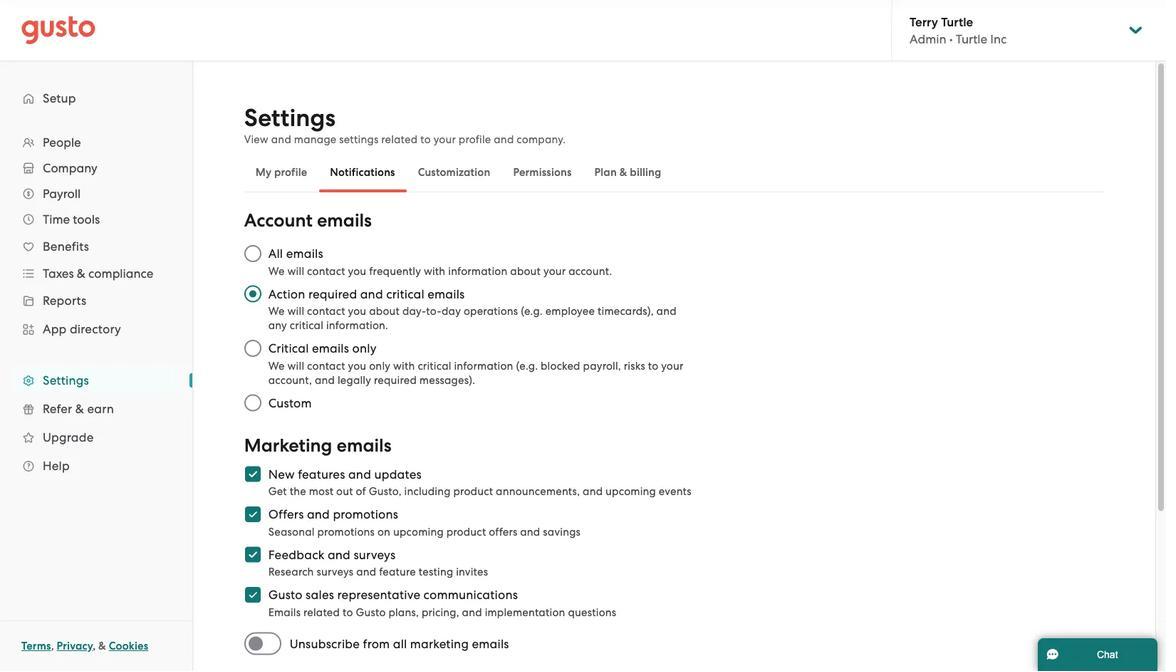Task type: locate. For each thing, give the bounding box(es) containing it.
product right including
[[453, 485, 493, 498]]

will inside we will contact you only with critical information (e.g. blocked payroll, risks to your account, and legally required messages).
[[287, 359, 304, 372]]

about up operations
[[510, 265, 541, 277]]

and inside we will contact you only with critical information (e.g. blocked payroll, risks to your account, and legally required messages).
[[315, 374, 335, 386]]

0 vertical spatial turtle
[[941, 14, 973, 29]]

(e.g. left employee
[[521, 305, 543, 317]]

offers
[[489, 525, 518, 538]]

with inside we will contact you only with critical information (e.g. blocked payroll, risks to your account, and legally required messages).
[[393, 359, 415, 372]]

notifications button
[[319, 155, 407, 190]]

turtle right • at the right of page
[[956, 32, 988, 46]]

questions
[[568, 606, 616, 618]]

& inside dropdown button
[[77, 266, 85, 281]]

0 horizontal spatial upcoming
[[393, 525, 444, 538]]

0 vertical spatial about
[[510, 265, 541, 277]]

get
[[268, 485, 287, 498]]

1 you from the top
[[348, 265, 366, 277]]

and right "announcements,"
[[583, 485, 603, 498]]

customization button
[[407, 155, 502, 190]]

0 horizontal spatial ,
[[51, 640, 54, 653]]

critical inside we will contact you only with critical information (e.g. blocked payroll, risks to your account, and legally required messages).
[[418, 359, 451, 372]]

will down "all emails"
[[287, 265, 304, 277]]

1 vertical spatial your
[[544, 265, 566, 277]]

including
[[404, 485, 451, 498]]

your right risks
[[661, 359, 684, 372]]

0 horizontal spatial about
[[369, 305, 400, 317]]

information
[[448, 265, 508, 277], [454, 359, 513, 372]]

time
[[43, 212, 70, 227]]

seasonal promotions on upcoming product offers and savings
[[268, 525, 581, 538]]

you inside we will contact you only with critical information (e.g. blocked payroll, risks to your account, and legally required messages).
[[348, 359, 366, 372]]

settings for settings
[[43, 373, 89, 388]]

1 vertical spatial only
[[369, 359, 391, 372]]

notifications
[[330, 166, 395, 179]]

0 horizontal spatial to
[[343, 606, 353, 618]]

1 horizontal spatial with
[[424, 265, 446, 277]]

2 will from the top
[[287, 305, 304, 317]]

terry
[[910, 14, 938, 29]]

we up any
[[268, 305, 285, 317]]

related down sales
[[304, 606, 340, 618]]

with right frequently
[[424, 265, 446, 277]]

time tools
[[43, 212, 100, 227]]

0 vertical spatial surveys
[[354, 548, 396, 562]]

will inside "we will contact you about day-to-day operations (e.g. employee timecards), and any critical information."
[[287, 305, 304, 317]]

0 vertical spatial related
[[381, 133, 418, 146]]

with for critical emails only
[[393, 359, 415, 372]]

and right timecards),
[[657, 305, 677, 317]]

& right plan at the top right of the page
[[620, 166, 627, 179]]

upcoming right on
[[393, 525, 444, 538]]

1 we from the top
[[268, 265, 285, 277]]

we inside we will contact you only with critical information (e.g. blocked payroll, risks to your account, and legally required messages).
[[268, 359, 285, 372]]

0 vertical spatial with
[[424, 265, 446, 277]]

billing
[[630, 166, 662, 179]]

and up of
[[348, 467, 371, 481]]

promotions down of
[[333, 507, 398, 521]]

(e.g. left blocked
[[516, 359, 538, 372]]

we up account,
[[268, 359, 285, 372]]

turtle up • at the right of page
[[941, 14, 973, 29]]

1 vertical spatial profile
[[274, 166, 307, 179]]

contact inside we will contact you only with critical information (e.g. blocked payroll, risks to your account, and legally required messages).
[[307, 359, 345, 372]]

1 horizontal spatial related
[[381, 133, 418, 146]]

privacy
[[57, 640, 93, 653]]

critical up messages).
[[418, 359, 451, 372]]

1 will from the top
[[287, 265, 304, 277]]

0 horizontal spatial with
[[393, 359, 415, 372]]

2 contact from the top
[[307, 305, 345, 317]]

will up account,
[[287, 359, 304, 372]]

critical
[[268, 341, 309, 356]]

0 vertical spatial (e.g.
[[521, 305, 543, 317]]

you up legally
[[348, 359, 366, 372]]

required up information.
[[308, 287, 357, 301]]

my profile
[[256, 166, 307, 179]]

1 vertical spatial gusto
[[356, 606, 386, 618]]

promotions down offers and promotions
[[317, 525, 375, 538]]

0 vertical spatial settings
[[244, 104, 336, 133]]

we down 'all' at the left top of the page
[[268, 265, 285, 277]]

& for billing
[[620, 166, 627, 179]]

profile inside settings view and manage settings related to your profile and company.
[[459, 133, 491, 146]]

about down action required and critical emails
[[369, 305, 400, 317]]

, left privacy
[[51, 640, 54, 653]]

critical
[[386, 287, 425, 301], [290, 319, 323, 332], [418, 359, 451, 372]]

critical up critical emails only
[[290, 319, 323, 332]]

emails down notifications button
[[317, 210, 372, 232]]

home image
[[21, 16, 95, 45]]

2 vertical spatial critical
[[418, 359, 451, 372]]

1 vertical spatial turtle
[[956, 32, 988, 46]]

contact up information.
[[307, 305, 345, 317]]

and up representative
[[356, 566, 376, 578]]

0 vertical spatial required
[[308, 287, 357, 301]]

you up action required and critical emails
[[348, 265, 366, 277]]

0 horizontal spatial profile
[[274, 166, 307, 179]]

refer
[[43, 402, 72, 416]]

feedback
[[268, 548, 325, 562]]

settings for settings view and manage settings related to your profile and company.
[[244, 104, 336, 133]]

will down action at the left of the page
[[287, 305, 304, 317]]

product
[[453, 485, 493, 498], [446, 525, 486, 538]]

settings link
[[14, 368, 178, 393]]

3 you from the top
[[348, 359, 366, 372]]

1 contact from the top
[[307, 265, 345, 277]]

1 vertical spatial to
[[648, 359, 659, 372]]

people
[[43, 135, 81, 150]]

terms
[[21, 640, 51, 653]]

representative
[[337, 588, 420, 602]]

promotions
[[333, 507, 398, 521], [317, 525, 375, 538]]

time tools button
[[14, 207, 178, 232]]

product left offers
[[446, 525, 486, 538]]

related right settings
[[381, 133, 418, 146]]

0 vertical spatial to
[[420, 133, 431, 146]]

contact for action
[[307, 305, 345, 317]]

0 vertical spatial your
[[434, 133, 456, 146]]

required right legally
[[374, 374, 417, 386]]

we inside "we will contact you about day-to-day operations (e.g. employee timecards), and any critical information."
[[268, 305, 285, 317]]

settings
[[244, 104, 336, 133], [43, 373, 89, 388]]

events
[[659, 485, 692, 498]]

contact for all
[[307, 265, 345, 277]]

to up customization button
[[420, 133, 431, 146]]

gusto sales representative communications
[[268, 588, 518, 602]]

testing
[[419, 566, 453, 578]]

0 vertical spatial upcoming
[[606, 485, 656, 498]]

emails up new features and updates
[[337, 435, 392, 456]]

and left legally
[[315, 374, 335, 386]]

with down the day-
[[393, 359, 415, 372]]

to down representative
[[343, 606, 353, 618]]

contact inside "we will contact you about day-to-day operations (e.g. employee timecards), and any critical information."
[[307, 305, 345, 317]]

0 vertical spatial we
[[268, 265, 285, 277]]

(e.g.
[[521, 305, 543, 317], [516, 359, 538, 372]]

taxes & compliance
[[43, 266, 153, 281]]

gusto down representative
[[356, 606, 386, 618]]

from
[[363, 637, 390, 651]]

your
[[434, 133, 456, 146], [544, 265, 566, 277], [661, 359, 684, 372]]

refer & earn link
[[14, 396, 178, 422]]

settings inside "list"
[[43, 373, 89, 388]]

2 vertical spatial contact
[[307, 359, 345, 372]]

3 will from the top
[[287, 359, 304, 372]]

Unsubscribe from all marketing emails checkbox
[[244, 628, 290, 659]]

3 contact from the top
[[307, 359, 345, 372]]

you up information.
[[348, 305, 366, 317]]

profile right the my at left
[[274, 166, 307, 179]]

2 horizontal spatial your
[[661, 359, 684, 372]]

2 vertical spatial your
[[661, 359, 684, 372]]

1 vertical spatial you
[[348, 305, 366, 317]]

your up customization
[[434, 133, 456, 146]]

0 vertical spatial information
[[448, 265, 508, 277]]

1 vertical spatial required
[[374, 374, 417, 386]]

your left account.
[[544, 265, 566, 277]]

gusto up the emails at bottom left
[[268, 588, 303, 602]]

, left cookies
[[93, 640, 96, 653]]

legally
[[338, 374, 371, 386]]

list
[[0, 130, 192, 480]]

with
[[424, 265, 446, 277], [393, 359, 415, 372]]

1 vertical spatial related
[[304, 606, 340, 618]]

surveys up research surveys and feature testing invites
[[354, 548, 396, 562]]

contact down critical emails only
[[307, 359, 345, 372]]

3 we from the top
[[268, 359, 285, 372]]

1 vertical spatial (e.g.
[[516, 359, 538, 372]]

all
[[393, 637, 407, 651]]

1 horizontal spatial ,
[[93, 640, 96, 653]]

refer & earn
[[43, 402, 114, 416]]

contact down "all emails"
[[307, 265, 345, 277]]

& for earn
[[75, 402, 84, 416]]

information up messages).
[[454, 359, 513, 372]]

& left earn
[[75, 402, 84, 416]]

profile up customization
[[459, 133, 491, 146]]

0 vertical spatial contact
[[307, 265, 345, 277]]

emails for critical emails only
[[312, 341, 349, 356]]

1 vertical spatial critical
[[290, 319, 323, 332]]

emails down the "implementation"
[[472, 637, 509, 651]]

to right risks
[[648, 359, 659, 372]]

people button
[[14, 130, 178, 155]]

information up operations
[[448, 265, 508, 277]]

critical up the day-
[[386, 287, 425, 301]]

emails right 'all' at the left top of the page
[[286, 247, 323, 261]]

will for critical
[[287, 359, 304, 372]]

you inside "we will contact you about day-to-day operations (e.g. employee timecards), and any critical information."
[[348, 305, 366, 317]]

2 vertical spatial to
[[343, 606, 353, 618]]

2 you from the top
[[348, 305, 366, 317]]

research surveys and feature testing invites
[[268, 566, 488, 578]]

0 horizontal spatial settings
[[43, 373, 89, 388]]

emails
[[268, 606, 301, 618]]

surveys down feedback and surveys
[[317, 566, 354, 578]]

settings tabs tab list
[[244, 152, 1104, 192]]

All emails radio
[[237, 238, 268, 269]]

on
[[378, 525, 390, 538]]

employee
[[545, 305, 595, 317]]

& inside button
[[620, 166, 627, 179]]

app directory
[[43, 322, 121, 336]]

emails down information.
[[312, 341, 349, 356]]

related
[[381, 133, 418, 146], [304, 606, 340, 618]]

only up legally
[[369, 359, 391, 372]]

1 horizontal spatial required
[[374, 374, 417, 386]]

customization
[[418, 166, 490, 179]]

about
[[510, 265, 541, 277], [369, 305, 400, 317]]

1 vertical spatial about
[[369, 305, 400, 317]]

1 vertical spatial information
[[454, 359, 513, 372]]

0 vertical spatial gusto
[[268, 588, 303, 602]]

settings up manage
[[244, 104, 336, 133]]

we will contact you only with critical information (e.g. blocked payroll, risks to your account, and legally required messages).
[[268, 359, 684, 386]]

0 vertical spatial you
[[348, 265, 366, 277]]

we for all
[[268, 265, 285, 277]]

company.
[[517, 133, 566, 146]]

settings up refer at bottom
[[43, 373, 89, 388]]

1 vertical spatial with
[[393, 359, 415, 372]]

only down information.
[[352, 341, 377, 356]]

1 horizontal spatial gusto
[[356, 606, 386, 618]]

we
[[268, 265, 285, 277], [268, 305, 285, 317], [268, 359, 285, 372]]

implementation
[[485, 606, 565, 618]]

only
[[352, 341, 377, 356], [369, 359, 391, 372]]

seasonal
[[268, 525, 315, 538]]

2 horizontal spatial to
[[648, 359, 659, 372]]

turtle
[[941, 14, 973, 29], [956, 32, 988, 46]]

& right taxes
[[77, 266, 85, 281]]

most
[[309, 485, 334, 498]]

1 horizontal spatial settings
[[244, 104, 336, 133]]

will for all
[[287, 265, 304, 277]]

compliance
[[88, 266, 153, 281]]

your inside we will contact you only with critical information (e.g. blocked payroll, risks to your account, and legally required messages).
[[661, 359, 684, 372]]

1 vertical spatial settings
[[43, 373, 89, 388]]

0 vertical spatial profile
[[459, 133, 491, 146]]

1 vertical spatial will
[[287, 305, 304, 317]]

to inside settings view and manage settings related to your profile and company.
[[420, 133, 431, 146]]

any
[[268, 319, 287, 332]]

0 horizontal spatial your
[[434, 133, 456, 146]]

updates
[[374, 467, 422, 481]]

operations
[[464, 305, 518, 317]]

2 vertical spatial you
[[348, 359, 366, 372]]

2 vertical spatial we
[[268, 359, 285, 372]]

2 vertical spatial will
[[287, 359, 304, 372]]

0 vertical spatial will
[[287, 265, 304, 277]]

required
[[308, 287, 357, 301], [374, 374, 417, 386]]

surveys
[[354, 548, 396, 562], [317, 566, 354, 578]]

1 horizontal spatial profile
[[459, 133, 491, 146]]

upcoming left events
[[606, 485, 656, 498]]

1 horizontal spatial to
[[420, 133, 431, 146]]

and down communications
[[462, 606, 482, 618]]

1 vertical spatial we
[[268, 305, 285, 317]]

frequently
[[369, 265, 421, 277]]

2 we from the top
[[268, 305, 285, 317]]

blocked
[[541, 359, 580, 372]]

my
[[256, 166, 272, 179]]

0 horizontal spatial gusto
[[268, 588, 303, 602]]

1 vertical spatial contact
[[307, 305, 345, 317]]

payroll button
[[14, 181, 178, 207]]

emails for all emails
[[286, 247, 323, 261]]

settings inside settings view and manage settings related to your profile and company.
[[244, 104, 336, 133]]

payroll
[[43, 187, 81, 201]]

permissions
[[513, 166, 572, 179]]

directory
[[70, 322, 121, 336]]

we will contact you about day-to-day operations (e.g. employee timecards), and any critical information.
[[268, 305, 677, 332]]



Task type: vqa. For each thing, say whether or not it's contained in the screenshot.
Terry Turtle Admin • Turtle Inc
yes



Task type: describe. For each thing, give the bounding box(es) containing it.
all
[[268, 247, 283, 261]]

& for compliance
[[77, 266, 85, 281]]

we for action
[[268, 305, 285, 317]]

your inside settings view and manage settings related to your profile and company.
[[434, 133, 456, 146]]

admin
[[910, 32, 946, 46]]

permissions button
[[502, 155, 583, 190]]

1 horizontal spatial your
[[544, 265, 566, 277]]

1 horizontal spatial about
[[510, 265, 541, 277]]

(e.g. inside we will contact you only with critical information (e.g. blocked payroll, risks to your account, and legally required messages).
[[516, 359, 538, 372]]

day
[[442, 305, 461, 317]]

account
[[244, 210, 313, 232]]

and left company.
[[494, 133, 514, 146]]

emails for account emails
[[317, 210, 372, 232]]

0 vertical spatial critical
[[386, 287, 425, 301]]

and down the most
[[307, 507, 330, 521]]

manage
[[294, 133, 337, 146]]

of
[[356, 485, 366, 498]]

2 , from the left
[[93, 640, 96, 653]]

information inside we will contact you only with critical information (e.g. blocked payroll, risks to your account, and legally required messages).
[[454, 359, 513, 372]]

company
[[43, 161, 97, 175]]

setup
[[43, 91, 76, 105]]

list containing people
[[0, 130, 192, 480]]

and inside "we will contact you about day-to-day operations (e.g. employee timecards), and any critical information."
[[657, 305, 677, 317]]

you for only
[[348, 359, 366, 372]]

1 vertical spatial surveys
[[317, 566, 354, 578]]

messages).
[[420, 374, 475, 386]]

1 horizontal spatial upcoming
[[606, 485, 656, 498]]

marketing emails
[[244, 435, 392, 456]]

invites
[[456, 566, 488, 578]]

1 , from the left
[[51, 640, 54, 653]]

upgrade
[[43, 430, 94, 445]]

get the most out of gusto, including product announcements, and upcoming events
[[268, 485, 692, 498]]

0 vertical spatial product
[[453, 485, 493, 498]]

you for and
[[348, 305, 366, 317]]

cookies button
[[109, 638, 148, 655]]

and down frequently
[[360, 287, 383, 301]]

we for critical
[[268, 359, 285, 372]]

payroll,
[[583, 359, 621, 372]]

the
[[290, 485, 306, 498]]

view
[[244, 133, 269, 146]]

risks
[[624, 359, 645, 372]]

Offers and promotions checkbox
[[237, 499, 268, 530]]

privacy link
[[57, 640, 93, 653]]

plans,
[[389, 606, 419, 618]]

(e.g. inside "we will contact you about day-to-day operations (e.g. employee timecards), and any critical information."
[[521, 305, 543, 317]]

tools
[[73, 212, 100, 227]]

Action required and critical emails radio
[[237, 278, 268, 310]]

inc
[[991, 32, 1007, 46]]

sales
[[306, 588, 334, 602]]

with for all emails
[[424, 265, 446, 277]]

emails up 'day'
[[428, 287, 465, 301]]

1 vertical spatial promotions
[[317, 525, 375, 538]]

action
[[268, 287, 305, 301]]

plan & billing button
[[583, 155, 673, 190]]

reports link
[[14, 288, 178, 313]]

only inside we will contact you only with critical information (e.g. blocked payroll, risks to your account, and legally required messages).
[[369, 359, 391, 372]]

offers and promotions
[[268, 507, 398, 521]]

pricing,
[[422, 606, 459, 618]]

settings
[[339, 133, 379, 146]]

0 horizontal spatial related
[[304, 606, 340, 618]]

•
[[949, 32, 953, 46]]

benefits link
[[14, 234, 178, 259]]

action required and critical emails
[[268, 287, 465, 301]]

plan
[[595, 166, 617, 179]]

Custom radio
[[237, 387, 268, 419]]

new
[[268, 467, 295, 481]]

1 vertical spatial upcoming
[[393, 525, 444, 538]]

features
[[298, 467, 345, 481]]

day-
[[402, 305, 426, 317]]

and down offers and promotions
[[328, 548, 351, 562]]

upgrade link
[[14, 425, 178, 450]]

earn
[[87, 402, 114, 416]]

critical inside "we will contact you about day-to-day operations (e.g. employee timecards), and any critical information."
[[290, 319, 323, 332]]

my profile button
[[244, 155, 319, 190]]

marketing
[[410, 637, 469, 651]]

communications
[[424, 588, 518, 602]]

0 vertical spatial promotions
[[333, 507, 398, 521]]

help link
[[14, 453, 178, 479]]

and right the view
[[271, 133, 291, 146]]

0 vertical spatial only
[[352, 341, 377, 356]]

Gusto sales representative communications checkbox
[[237, 579, 268, 611]]

account,
[[268, 374, 312, 386]]

setup link
[[14, 85, 178, 111]]

will for action
[[287, 305, 304, 317]]

gusto navigation element
[[0, 61, 192, 503]]

plan & billing
[[595, 166, 662, 179]]

new features and updates
[[268, 467, 422, 481]]

out
[[336, 485, 353, 498]]

announcements,
[[496, 485, 580, 498]]

we will contact you frequently with information about your account.
[[268, 265, 612, 277]]

information.
[[326, 319, 388, 332]]

research
[[268, 566, 314, 578]]

to inside we will contact you only with critical information (e.g. blocked payroll, risks to your account, and legally required messages).
[[648, 359, 659, 372]]

0 horizontal spatial required
[[308, 287, 357, 301]]

app directory link
[[14, 316, 178, 342]]

terms , privacy , & cookies
[[21, 640, 148, 653]]

taxes & compliance button
[[14, 261, 178, 286]]

terry turtle admin • turtle inc
[[910, 14, 1007, 46]]

chat button
[[1038, 638, 1158, 671]]

cookies
[[109, 640, 148, 653]]

emails related to gusto plans, pricing, and implementation questions
[[268, 606, 616, 618]]

terms link
[[21, 640, 51, 653]]

1 vertical spatial product
[[446, 525, 486, 538]]

custom
[[268, 396, 312, 410]]

to-
[[426, 305, 442, 317]]

& left cookies
[[98, 640, 106, 653]]

and right offers
[[520, 525, 540, 538]]

taxes
[[43, 266, 74, 281]]

marketing
[[244, 435, 332, 456]]

account.
[[569, 265, 612, 277]]

company button
[[14, 155, 178, 181]]

profile inside button
[[274, 166, 307, 179]]

Feedback and surveys checkbox
[[237, 539, 268, 570]]

chat
[[1097, 649, 1118, 660]]

about inside "we will contact you about day-to-day operations (e.g. employee timecards), and any critical information."
[[369, 305, 400, 317]]

timecards),
[[598, 305, 654, 317]]

contact for critical
[[307, 359, 345, 372]]

New features and updates checkbox
[[237, 458, 268, 490]]

emails for marketing emails
[[337, 435, 392, 456]]

related inside settings view and manage settings related to your profile and company.
[[381, 133, 418, 146]]

Critical emails only radio
[[237, 333, 268, 364]]

required inside we will contact you only with critical information (e.g. blocked payroll, risks to your account, and legally required messages).
[[374, 374, 417, 386]]



